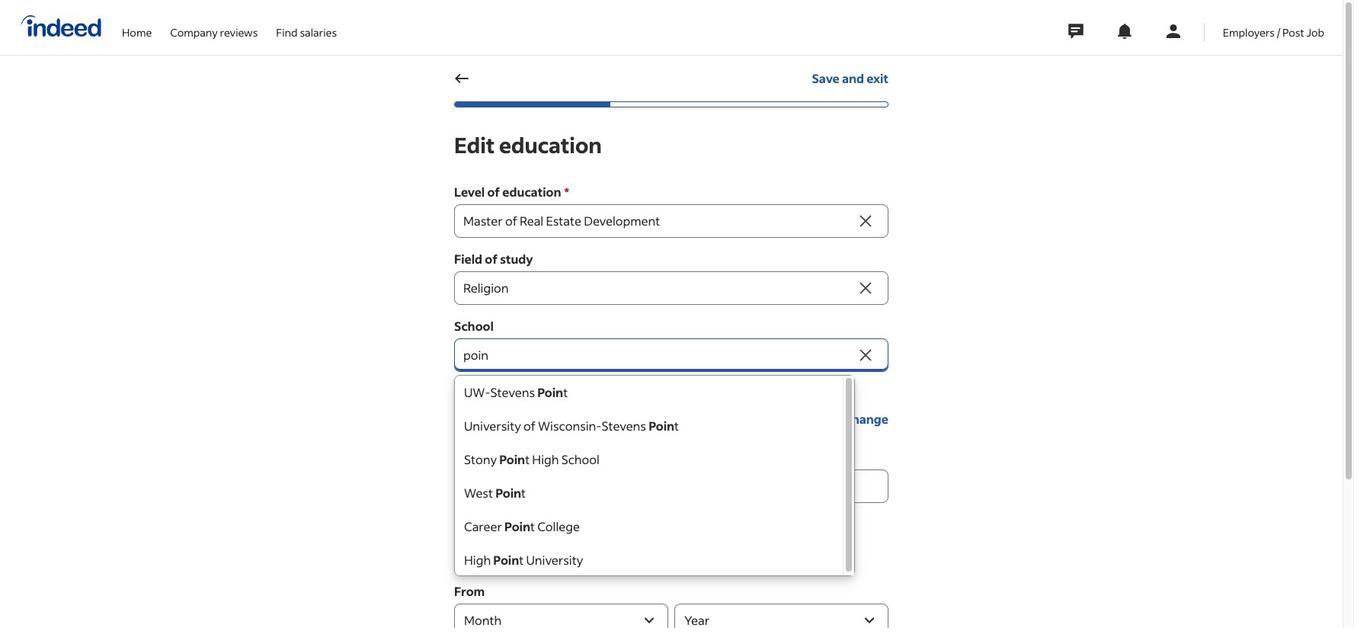 Task type: vqa. For each thing, say whether or not it's contained in the screenshot.
the currently
yes



Task type: describe. For each thing, give the bounding box(es) containing it.
/
[[1277, 25, 1281, 39]]

university of wisconsin-stevens poin t
[[464, 418, 679, 434]]

progress progress bar
[[454, 101, 889, 107]]

of for study
[[485, 251, 498, 267]]

salaries
[[300, 25, 337, 39]]

period
[[486, 516, 524, 532]]

career
[[464, 518, 502, 534]]

level of education *
[[454, 184, 569, 200]]

change button
[[844, 402, 889, 436]]

home
[[122, 25, 152, 39]]

1 vertical spatial high
[[464, 552, 491, 568]]

from
[[454, 583, 485, 599]]

location
[[496, 449, 544, 465]]

enrolled
[[537, 545, 584, 561]]

save and exit
[[812, 70, 889, 86]]

poin for t university
[[493, 552, 519, 568]]

company reviews link
[[170, 0, 258, 52]]

t for t university
[[519, 552, 524, 568]]

school for school location
[[454, 449, 494, 465]]

0 vertical spatial high
[[532, 451, 559, 467]]

high poin t university
[[464, 552, 583, 568]]

employers / post job
[[1223, 25, 1325, 39]]

edit education
[[454, 131, 602, 159]]

home link
[[122, 0, 152, 52]]

school location
[[454, 449, 544, 465]]

poin down "school" field
[[649, 418, 675, 434]]

field of study
[[454, 251, 533, 267]]

poin up wisconsin-
[[538, 384, 563, 400]]

and
[[842, 70, 864, 86]]

school inside list box
[[561, 451, 600, 467]]

currently enrolled
[[482, 545, 584, 561]]

united states
[[454, 411, 530, 427]]

states
[[495, 411, 530, 427]]

Field of study field
[[454, 271, 855, 305]]

poin for t
[[496, 485, 521, 501]]

*
[[564, 184, 569, 200]]

west
[[464, 485, 493, 501]]

Currently enrolled checkbox
[[454, 544, 473, 563]]

post
[[1283, 25, 1305, 39]]

t for t college
[[530, 518, 535, 534]]

country
[[454, 385, 502, 401]]

find salaries link
[[276, 0, 337, 52]]



Task type: locate. For each thing, give the bounding box(es) containing it.
poin right west
[[496, 485, 521, 501]]

company
[[170, 25, 218, 39]]

1 vertical spatial education
[[503, 184, 561, 200]]

save
[[812, 70, 840, 86]]

of right the field on the left top
[[485, 251, 498, 267]]

poin for t high school
[[499, 451, 525, 467]]

edit education element
[[454, 131, 901, 628]]

university down college
[[526, 552, 583, 568]]

progress image
[[455, 102, 611, 107]]

high up from
[[464, 552, 491, 568]]

t up career poin t college
[[521, 485, 526, 501]]

1 horizontal spatial university
[[526, 552, 583, 568]]

poin down period
[[493, 552, 519, 568]]

school up west
[[454, 449, 494, 465]]

uw-stevens poin t
[[464, 384, 568, 400]]

job
[[1307, 25, 1325, 39]]

t for t
[[521, 485, 526, 501]]

of for education
[[487, 184, 500, 200]]

level
[[454, 184, 485, 200]]

0 vertical spatial education
[[499, 131, 602, 159]]

school
[[454, 318, 494, 334], [454, 449, 494, 465], [561, 451, 600, 467]]

0 vertical spatial stevens
[[491, 384, 535, 400]]

united
[[454, 411, 492, 427]]

poin
[[538, 384, 563, 400], [649, 418, 675, 434], [499, 451, 525, 467], [496, 485, 521, 501], [505, 518, 530, 534], [493, 552, 519, 568]]

uw-
[[464, 384, 491, 400]]

t left college
[[530, 518, 535, 534]]

university up 'school location'
[[464, 418, 521, 434]]

school list box
[[454, 375, 855, 577]]

school up uw-
[[454, 318, 494, 334]]

education left *
[[503, 184, 561, 200]]

t down states
[[525, 451, 530, 467]]

t down career poin t college
[[519, 552, 524, 568]]

employers / post job link
[[1223, 0, 1325, 52]]

0 horizontal spatial stevens
[[491, 384, 535, 400]]

exit
[[867, 70, 889, 86]]

0 horizontal spatial university
[[464, 418, 521, 434]]

1 vertical spatial of
[[485, 251, 498, 267]]

stony
[[464, 451, 497, 467]]

0 vertical spatial of
[[487, 184, 500, 200]]

wisconsin-
[[538, 418, 602, 434]]

time
[[454, 516, 483, 532]]

0 vertical spatial university
[[464, 418, 521, 434]]

field
[[454, 251, 483, 267]]

2 vertical spatial of
[[524, 418, 536, 434]]

stony poin t high school
[[464, 451, 600, 467]]

t up wisconsin-
[[563, 384, 568, 400]]

school down university of wisconsin-stevens poin t
[[561, 451, 600, 467]]

stevens
[[491, 384, 535, 400], [602, 418, 646, 434]]

employers
[[1223, 25, 1275, 39]]

save and exit link
[[812, 62, 889, 95]]

of inside school list box
[[524, 418, 536, 434]]

0 horizontal spatial high
[[464, 552, 491, 568]]

of for wisconsin-
[[524, 418, 536, 434]]

of right level
[[487, 184, 500, 200]]

education down progress image
[[499, 131, 602, 159]]

edit
[[454, 131, 495, 159]]

t for t high school
[[525, 451, 530, 467]]

career poin t college
[[464, 518, 580, 534]]

poin right 'stony'
[[499, 451, 525, 467]]

1 vertical spatial stevens
[[602, 418, 646, 434]]

t
[[563, 384, 568, 400], [675, 418, 679, 434], [525, 451, 530, 467], [521, 485, 526, 501], [530, 518, 535, 534], [519, 552, 524, 568]]

company reviews
[[170, 25, 258, 39]]

1 horizontal spatial stevens
[[602, 418, 646, 434]]

high down wisconsin-
[[532, 451, 559, 467]]

time period
[[454, 516, 524, 532]]

t down "school" field
[[675, 418, 679, 434]]

west poin t
[[464, 485, 526, 501]]

find
[[276, 25, 298, 39]]

find salaries
[[276, 25, 337, 39]]

poin up currently on the bottom left of page
[[505, 518, 530, 534]]

college
[[537, 518, 580, 534]]

study
[[500, 251, 533, 267]]

university
[[464, 418, 521, 434], [526, 552, 583, 568]]

1 horizontal spatial high
[[532, 451, 559, 467]]

of
[[487, 184, 500, 200], [485, 251, 498, 267], [524, 418, 536, 434]]

1 vertical spatial university
[[526, 552, 583, 568]]

school for school
[[454, 318, 494, 334]]

of up the location
[[524, 418, 536, 434]]

None field
[[454, 204, 855, 238]]

education
[[499, 131, 602, 159], [503, 184, 561, 200]]

poin for t college
[[505, 518, 530, 534]]

reviews
[[220, 25, 258, 39]]

School field
[[454, 338, 855, 372]]

change
[[844, 411, 889, 427]]

currently
[[482, 545, 535, 561]]

high
[[532, 451, 559, 467], [464, 552, 491, 568]]



